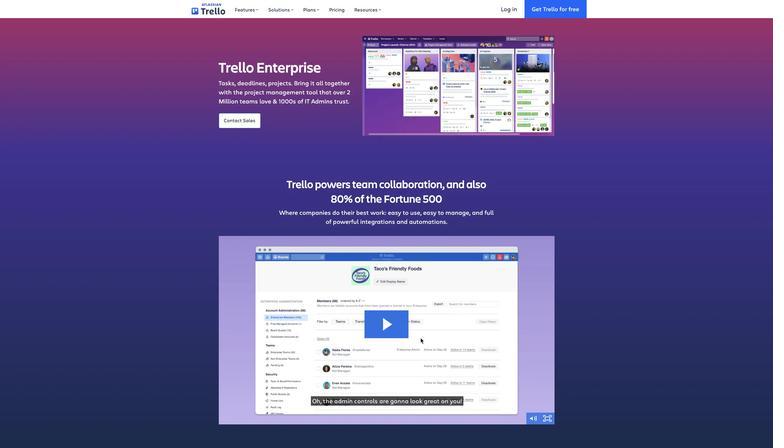 Task type: describe. For each thing, give the bounding box(es) containing it.
project
[[244, 88, 264, 96]]

automations.
[[409, 218, 447, 226]]

integrations
[[360, 218, 395, 226]]

powerful
[[333, 218, 359, 226]]

million
[[219, 97, 238, 105]]

companies
[[299, 209, 331, 217]]

in
[[512, 5, 517, 13]]

contact
[[224, 117, 242, 124]]

teams
[[240, 97, 258, 105]]

best
[[356, 209, 369, 217]]

features button
[[230, 0, 263, 18]]

1000s
[[279, 97, 296, 105]]

2 vertical spatial of
[[326, 218, 331, 226]]

solutions button
[[263, 0, 298, 18]]

sales
[[243, 117, 255, 124]]

contact sales
[[224, 117, 255, 124]]

resources button
[[349, 0, 386, 18]]

over
[[333, 88, 345, 96]]

get trello for free
[[532, 5, 579, 13]]

collaboration,
[[379, 177, 445, 192]]

it
[[305, 97, 310, 105]]

tool
[[306, 88, 318, 96]]

get trello for free link
[[524, 0, 587, 18]]

trello for trello enterprise
[[219, 58, 254, 77]]

video element
[[219, 236, 554, 425]]

do
[[332, 209, 340, 217]]

the inside trello enterprise tasks, deadlines, projects. bring it all together with the project management tool that over 2 million teams love & 1000s of it admins trust.
[[233, 88, 243, 96]]

all
[[316, 79, 323, 87]]

free
[[569, 5, 579, 13]]

1 easy from the left
[[388, 209, 401, 217]]

an image of a trello enterprise board image
[[363, 36, 554, 136]]

love
[[259, 97, 271, 105]]

0 vertical spatial trello
[[543, 5, 558, 13]]

2 to from the left
[[438, 209, 444, 217]]

powers
[[315, 177, 350, 192]]

together
[[325, 79, 350, 87]]

1 to from the left
[[403, 209, 409, 217]]

of inside trello enterprise tasks, deadlines, projects. bring it all together with the project management tool that over 2 million teams love & 1000s of it admins trust.
[[298, 97, 303, 105]]

full
[[485, 209, 494, 217]]

fortune
[[384, 192, 421, 206]]

log in
[[501, 5, 517, 13]]

log in link
[[494, 0, 524, 18]]

enterprise
[[256, 58, 321, 77]]

management
[[266, 88, 305, 96]]

where
[[279, 209, 298, 217]]

2 easy from the left
[[423, 209, 436, 217]]

contact sales link
[[219, 113, 261, 128]]



Task type: vqa. For each thing, say whether or not it's contained in the screenshot.
and
yes



Task type: locate. For each thing, give the bounding box(es) containing it.
0 vertical spatial and
[[446, 177, 465, 192]]

to left use,
[[403, 209, 409, 217]]

of
[[298, 97, 303, 105], [355, 192, 364, 206], [326, 218, 331, 226]]

features
[[235, 6, 255, 13]]

video thumbnail image
[[219, 236, 554, 425]]

1 vertical spatial and
[[472, 209, 483, 217]]

atlassian trello image
[[191, 3, 225, 15]]

500
[[423, 192, 442, 206]]

pricing link
[[324, 0, 349, 18]]

0 vertical spatial of
[[298, 97, 303, 105]]

also
[[466, 177, 486, 192]]

trello inside 'trello powers team collaboration, and also 80% of the fortune 500 where companies do their best work: easy to use, easy to manage, and full of powerful integrations and automations.'
[[287, 177, 313, 192]]

plans button
[[298, 0, 324, 18]]

get
[[532, 5, 542, 13]]

and left also
[[446, 177, 465, 192]]

deadlines,
[[237, 79, 267, 87]]

1 vertical spatial of
[[355, 192, 364, 206]]

0 horizontal spatial easy
[[388, 209, 401, 217]]

1 horizontal spatial trello
[[287, 177, 313, 192]]

2 horizontal spatial and
[[472, 209, 483, 217]]

pricing
[[329, 6, 345, 13]]

to
[[403, 209, 409, 217], [438, 209, 444, 217]]

2 horizontal spatial trello
[[543, 5, 558, 13]]

trello powers team collaboration, and also 80% of the fortune 500 where companies do their best work: easy to use, easy to manage, and full of powerful integrations and automations.
[[279, 177, 494, 226]]

manage,
[[445, 209, 471, 217]]

and left full
[[472, 209, 483, 217]]

and
[[446, 177, 465, 192], [472, 209, 483, 217], [397, 218, 408, 226]]

1 horizontal spatial easy
[[423, 209, 436, 217]]

2 vertical spatial trello
[[287, 177, 313, 192]]

projects.
[[268, 79, 292, 87]]

team
[[352, 177, 377, 192]]

their
[[341, 209, 355, 217]]

of down companies
[[326, 218, 331, 226]]

trust.
[[334, 97, 349, 105]]

the right with
[[233, 88, 243, 96]]

use,
[[410, 209, 422, 217]]

bring
[[294, 79, 309, 87]]

with
[[219, 88, 232, 96]]

of up best
[[355, 192, 364, 206]]

the up work:
[[366, 192, 382, 206]]

1 horizontal spatial of
[[326, 218, 331, 226]]

that
[[319, 88, 332, 96]]

it
[[310, 79, 314, 87]]

the inside 'trello powers team collaboration, and also 80% of the fortune 500 where companies do their best work: easy to use, easy to manage, and full of powerful integrations and automations.'
[[366, 192, 382, 206]]

1 vertical spatial the
[[366, 192, 382, 206]]

easy right work:
[[388, 209, 401, 217]]

1 horizontal spatial and
[[446, 177, 465, 192]]

0 horizontal spatial of
[[298, 97, 303, 105]]

resources
[[354, 6, 378, 13]]

plans
[[303, 6, 316, 13]]

for
[[560, 5, 567, 13]]

of left it
[[298, 97, 303, 105]]

0 horizontal spatial to
[[403, 209, 409, 217]]

easy up automations.
[[423, 209, 436, 217]]

0 horizontal spatial and
[[397, 218, 408, 226]]

0 horizontal spatial trello
[[219, 58, 254, 77]]

1 horizontal spatial to
[[438, 209, 444, 217]]

trello for trello powers team collaboration, and also 80% of the fortune 500
[[287, 177, 313, 192]]

easy
[[388, 209, 401, 217], [423, 209, 436, 217]]

trello inside trello enterprise tasks, deadlines, projects. bring it all together with the project management tool that over 2 million teams love & 1000s of it admins trust.
[[219, 58, 254, 77]]

&
[[273, 97, 277, 105]]

admins
[[311, 97, 333, 105]]

the
[[233, 88, 243, 96], [366, 192, 382, 206]]

2 vertical spatial and
[[397, 218, 408, 226]]

trello
[[543, 5, 558, 13], [219, 58, 254, 77], [287, 177, 313, 192]]

1 vertical spatial trello
[[219, 58, 254, 77]]

to up automations.
[[438, 209, 444, 217]]

80%
[[331, 192, 353, 206]]

1 horizontal spatial the
[[366, 192, 382, 206]]

trello enterprise tasks, deadlines, projects. bring it all together with the project management tool that over 2 million teams love & 1000s of it admins trust.
[[219, 58, 350, 105]]

tasks,
[[219, 79, 236, 87]]

solutions
[[268, 6, 290, 13]]

2 horizontal spatial of
[[355, 192, 364, 206]]

log
[[501, 5, 511, 13]]

work:
[[370, 209, 386, 217]]

0 vertical spatial the
[[233, 88, 243, 96]]

and down fortune
[[397, 218, 408, 226]]

2
[[347, 88, 350, 96]]

0 horizontal spatial the
[[233, 88, 243, 96]]



